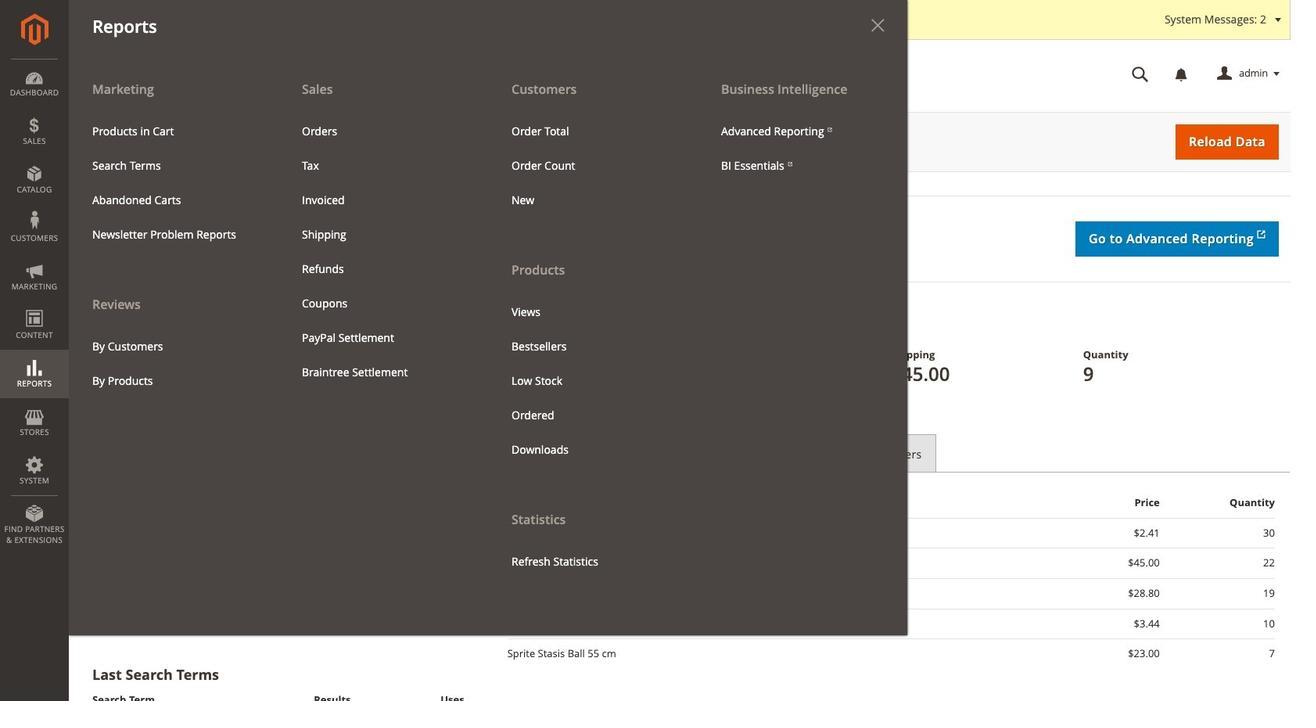 Task type: locate. For each thing, give the bounding box(es) containing it.
menu
[[69, 72, 908, 635], [69, 72, 279, 398], [488, 72, 698, 579], [81, 114, 267, 252], [290, 114, 477, 390], [500, 114, 686, 217], [710, 114, 896, 183], [500, 295, 686, 467], [81, 329, 267, 398]]

menu bar
[[0, 0, 908, 635]]

magento admin panel image
[[21, 13, 48, 45]]



Task type: vqa. For each thing, say whether or not it's contained in the screenshot.
menu bar
yes



